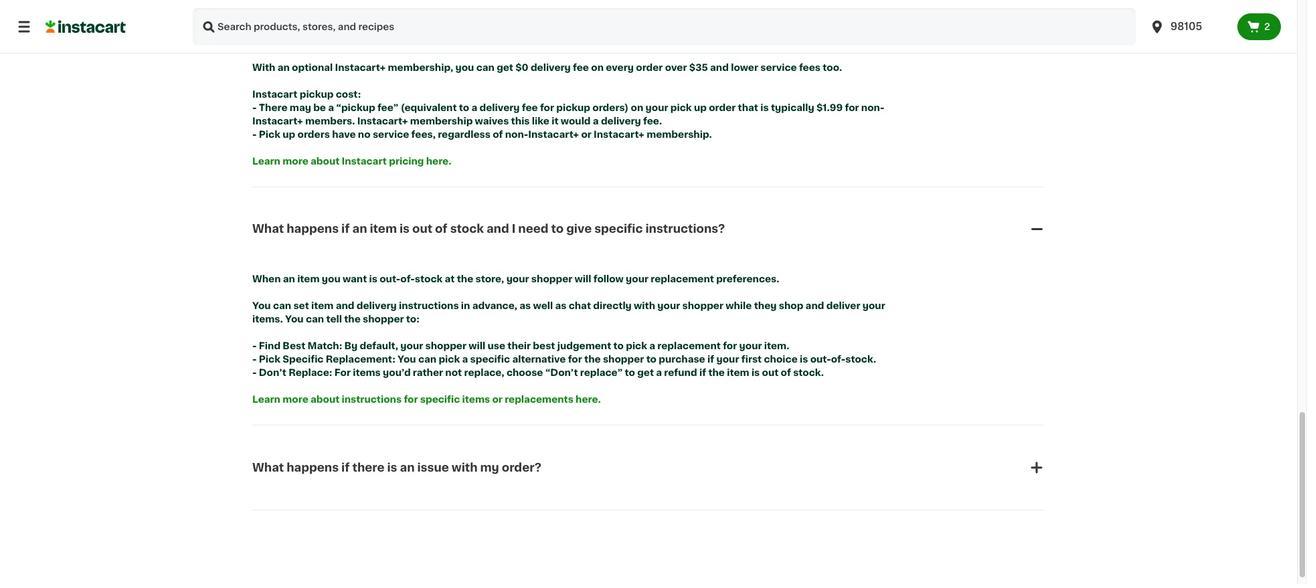 Task type: vqa. For each thing, say whether or not it's contained in the screenshot.
in inside the - Service fees vary and are subject to change based on factors like location and the number and types of items in your cart. Orders containing alcohol have a separate service fee. - Tipping is optional but encouraged for delivery orders. It's a great way to show your shopper appreciation and recognition for excellent service. 100% of your tip goes directly to the shopper who delivers your order.
yes



Task type: describe. For each thing, give the bounding box(es) containing it.
judgement
[[557, 341, 611, 351]]

for down the separate
[[433, 23, 447, 32]]

service inside instacart pickup cost: - there may be a "pickup fee" (equivalent to a delivery fee for pickup orders) on your pick up order that is typically $1.99 for non- instacart+ members. instacart+ membership waives this like it would a delivery fee. - pick up orders have no service fees, regardless of non-instacart+ or instacart+ membership.
[[373, 130, 409, 139]]

learn for learn more about instacart pricing here.
[[252, 156, 280, 166]]

instacart+ down there
[[252, 116, 303, 126]]

1 vertical spatial on
[[591, 63, 604, 72]]

have inside - service fees vary and are subject to change based on factors like location and the number and types of items in your cart. orders containing alcohol have a separate service fee. - tipping is optional but encouraged for delivery orders. it's a great way to show your shopper appreciation and recognition for excellent service. 100% of your tip goes directly to the shopper who delivers your order.
[[383, 9, 407, 19]]

if right purchase
[[707, 355, 714, 364]]

stock for of
[[450, 224, 484, 235]]

tipping
[[259, 23, 296, 32]]

to:
[[406, 315, 420, 324]]

1 vertical spatial instructions
[[342, 395, 402, 404]]

and up alcohol
[[346, 0, 365, 5]]

the down judgement
[[584, 355, 601, 364]]

shopper up replace"
[[603, 355, 644, 364]]

instacart pickup cost: - there may be a "pickup fee" (equivalent to a delivery fee for pickup orders) on your pick up order that is typically $1.99 for non- instacart+ members. instacart+ membership waives this like it would a delivery fee. - pick up orders have no service fees, regardless of non-instacart+ or instacart+ membership.
[[252, 89, 885, 139]]

rather
[[413, 368, 443, 378]]

with an optional instacart+ membership, you can get $0 delivery fee on every order over $35 and lower service fees too.
[[252, 63, 842, 72]]

for right $1.99 at the right of the page
[[845, 103, 859, 112]]

and right $35
[[710, 63, 729, 72]]

delivery up waives
[[480, 103, 520, 112]]

tip
[[408, 36, 421, 45]]

about for instructions
[[311, 395, 340, 404]]

98105 button
[[1141, 8, 1238, 46]]

can left $0
[[476, 63, 495, 72]]

by
[[344, 341, 358, 351]]

0 horizontal spatial of-
[[400, 274, 415, 284]]

well
[[533, 301, 553, 311]]

your right the store,
[[506, 274, 529, 284]]

an right when
[[283, 274, 295, 284]]

items inside - find best match: by default, your shopper will use their best judgement to pick a replacement for your item. - pick specific replacement: you can pick a specific alternative for the shopper to purchase if your first choice is out-of-stock. - don't replace: for items you'd rather not replace, choose "don't replace" to get a refund if the item is out of stock.
[[353, 368, 381, 378]]

5 - from the top
[[252, 341, 257, 351]]

service inside - service fees vary and are subject to change based on factors like location and the number and types of items in your cart. orders containing alcohol have a separate service fee. - tipping is optional but encouraged for delivery orders. it's a great way to show your shopper appreciation and recognition for excellent service. 100% of your tip goes directly to the shopper who delivers your order.
[[463, 9, 499, 19]]

location
[[581, 0, 621, 5]]

change
[[437, 0, 474, 5]]

to right replace"
[[625, 368, 635, 378]]

and right the shop
[[806, 301, 824, 311]]

or inside instacart pickup cost: - there may be a "pickup fee" (equivalent to a delivery fee for pickup orders) on your pick up order that is typically $1.99 for non- instacart+ members. instacart+ membership waives this like it would a delivery fee. - pick up orders have no service fees, regardless of non-instacart+ or instacart+ membership.
[[581, 130, 592, 139]]

out- inside - find best match: by default, your shopper will use their best judgement to pick a replacement for your item. - pick specific replacement: you can pick a specific alternative for the shopper to purchase if your first choice is out-of-stock. - don't replace: for items you'd rather not replace, choose "don't replace" to get a refund if the item is out of stock.
[[810, 355, 831, 364]]

match:
[[308, 341, 342, 351]]

replace,
[[464, 368, 504, 378]]

0 vertical spatial replacement
[[651, 274, 714, 284]]

1 horizontal spatial you
[[455, 63, 474, 72]]

delivery inside you can set item and delivery instructions in advance, as well as chat directly with your shopper while they shop and deliver your items. you can tell the shopper to:
[[357, 301, 397, 311]]

learn more about instacart pricing here.
[[252, 156, 451, 166]]

membership
[[410, 116, 473, 126]]

for right recognition
[[861, 23, 875, 32]]

and up tell
[[336, 301, 354, 311]]

7 - from the top
[[252, 368, 257, 378]]

waives
[[475, 116, 509, 126]]

1 vertical spatial optional
[[292, 63, 333, 72]]

what for what happens if an item is out of stock and i need to give specific instructions?
[[252, 224, 284, 235]]

for down judgement
[[568, 355, 582, 364]]

learn more about instructions for specific items or replacements here. link
[[252, 395, 601, 404]]

to left purchase
[[646, 355, 657, 364]]

0 horizontal spatial you
[[252, 301, 271, 311]]

of inside dropdown button
[[435, 224, 448, 235]]

stock for of-
[[415, 274, 443, 284]]

replacement:
[[326, 355, 395, 364]]

happens for an
[[287, 224, 339, 235]]

chat
[[569, 301, 591, 311]]

for down you'd
[[404, 395, 418, 404]]

of right "100%"
[[371, 36, 381, 45]]

replacements
[[505, 395, 574, 404]]

6 - from the top
[[252, 355, 257, 364]]

what happens if an item is out of stock and i need to give specific instructions?
[[252, 224, 725, 235]]

for up it
[[540, 103, 554, 112]]

you for find
[[398, 355, 416, 364]]

is inside instacart pickup cost: - there may be a "pickup fee" (equivalent to a delivery fee for pickup orders) on your pick up order that is typically $1.99 for non- instacart+ members. instacart+ membership waives this like it would a delivery fee. - pick up orders have no service fees, regardless of non-instacart+ or instacart+ membership.
[[761, 103, 769, 112]]

while
[[726, 301, 752, 311]]

choose
[[507, 368, 543, 378]]

$1.99
[[817, 103, 843, 112]]

show
[[618, 23, 645, 32]]

0 vertical spatial fee
[[573, 63, 589, 72]]

0 horizontal spatial out-
[[380, 274, 400, 284]]

orders.
[[492, 23, 527, 32]]

first
[[741, 355, 762, 364]]

but
[[352, 23, 369, 32]]

on inside - service fees vary and are subject to change based on factors like location and the number and types of items in your cart. orders containing alcohol have a separate service fee. - tipping is optional but encouraged for delivery orders. it's a great way to show your shopper appreciation and recognition for excellent service. 100% of your tip goes directly to the shopper who delivers your order.
[[509, 0, 521, 5]]

your up order.
[[647, 23, 669, 32]]

1 horizontal spatial pickup
[[556, 103, 590, 112]]

regardless
[[438, 130, 491, 139]]

that
[[738, 103, 758, 112]]

instacart+ down "100%"
[[335, 63, 386, 72]]

of- inside - find best match: by default, your shopper will use their best judgement to pick a replacement for your item. - pick specific replacement: you can pick a specific alternative for the shopper to purchase if your first choice is out-of-stock. - don't replace: for items you'd rather not replace, choose "don't replace" to get a refund if the item is out of stock.
[[831, 355, 846, 364]]

happens for there
[[287, 462, 339, 473]]

instacart+ down fee"
[[357, 116, 408, 126]]

orders
[[298, 130, 330, 139]]

98105
[[1171, 21, 1202, 31]]

order inside instacart pickup cost: - there may be a "pickup fee" (equivalent to a delivery fee for pickup orders) on your pick up order that is typically $1.99 for non- instacart+ members. instacart+ membership waives this like it would a delivery fee. - pick up orders have no service fees, regardless of non-instacart+ or instacart+ membership.
[[709, 103, 736, 112]]

1 vertical spatial here.
[[576, 395, 601, 404]]

replacement inside - find best match: by default, your shopper will use their best judgement to pick a replacement for your item. - pick specific replacement: you can pick a specific alternative for the shopper to purchase if your first choice is out-of-stock. - don't replace: for items you'd rather not replace, choose "don't replace" to get a refund if the item is out of stock.
[[658, 341, 721, 351]]

to inside instacart pickup cost: - there may be a "pickup fee" (equivalent to a delivery fee for pickup orders) on your pick up order that is typically $1.99 for non- instacart+ members. instacart+ membership waives this like it would a delivery fee. - pick up orders have no service fees, regardless of non-instacart+ or instacart+ membership.
[[459, 103, 469, 112]]

alternative
[[512, 355, 566, 364]]

your right follow
[[626, 274, 649, 284]]

and left recognition
[[780, 23, 799, 32]]

fee"
[[377, 103, 399, 112]]

for down the while
[[723, 341, 737, 351]]

number
[[663, 0, 702, 5]]

this
[[511, 116, 530, 126]]

shopper down it's
[[522, 36, 563, 45]]

appreciation
[[715, 23, 778, 32]]

vary
[[322, 0, 344, 5]]

get inside - find best match: by default, your shopper will use their best judgement to pick a replacement for your item. - pick specific replacement: you can pick a specific alternative for the shopper to purchase if your first choice is out-of-stock. - don't replace: for items you'd rather not replace, choose "don't replace" to get a refund if the item is out of stock.
[[637, 368, 654, 378]]

replace"
[[580, 368, 623, 378]]

shopper down 'number'
[[672, 23, 713, 32]]

to up delivers
[[606, 23, 616, 32]]

0 vertical spatial pickup
[[300, 89, 334, 99]]

i
[[512, 224, 516, 235]]

to up replace"
[[613, 341, 624, 351]]

have inside instacart pickup cost: - there may be a "pickup fee" (equivalent to a delivery fee for pickup orders) on your pick up order that is typically $1.99 for non- instacart+ members. instacart+ membership waives this like it would a delivery fee. - pick up orders have no service fees, regardless of non-instacart+ or instacart+ membership.
[[332, 130, 356, 139]]

choice
[[764, 355, 798, 364]]

orders
[[252, 9, 287, 19]]

your right deliver
[[863, 301, 885, 311]]

need
[[518, 224, 549, 235]]

and left types
[[704, 0, 722, 5]]

an right with
[[278, 63, 290, 72]]

typically
[[771, 103, 814, 112]]

too.
[[823, 63, 842, 72]]

your down "to:"
[[400, 341, 423, 351]]

lower
[[731, 63, 758, 72]]

delivers
[[588, 36, 628, 45]]

advance,
[[472, 301, 517, 311]]

and up "show"
[[624, 0, 642, 5]]

you for can
[[285, 315, 304, 324]]

recognition
[[801, 23, 859, 32]]

2 as from the left
[[555, 301, 567, 311]]

more for learn more about instacart pricing here.
[[283, 156, 308, 166]]

if left the there
[[341, 462, 350, 473]]

cost:
[[336, 89, 361, 99]]

use
[[488, 341, 505, 351]]

0 horizontal spatial get
[[497, 63, 513, 72]]

shopper up not
[[425, 341, 467, 351]]

excellent
[[252, 36, 298, 45]]

would
[[561, 116, 591, 126]]

can inside - find best match: by default, your shopper will use their best judgement to pick a replacement for your item. - pick specific replacement: you can pick a specific alternative for the shopper to purchase if your first choice is out-of-stock. - don't replace: for items you'd rather not replace, choose "don't replace" to get a refund if the item is out of stock.
[[418, 355, 436, 364]]

pick inside instacart pickup cost: - there may be a "pickup fee" (equivalent to a delivery fee for pickup orders) on your pick up order that is typically $1.99 for non- instacart+ members. instacart+ membership waives this like it would a delivery fee. - pick up orders have no service fees, regardless of non-instacart+ or instacart+ membership.
[[259, 130, 280, 139]]

follow
[[594, 274, 624, 284]]

don't
[[259, 368, 286, 378]]

their
[[508, 341, 531, 351]]

item inside you can set item and delivery instructions in advance, as well as chat directly with your shopper while they shop and deliver your items. you can tell the shopper to:
[[311, 301, 334, 311]]

factors
[[523, 0, 559, 5]]

the up search 'field'
[[644, 0, 661, 5]]

containing
[[289, 9, 342, 19]]

members.
[[305, 116, 355, 126]]

give
[[566, 224, 592, 235]]

you'd
[[383, 368, 411, 378]]

fees,
[[411, 130, 436, 139]]

to down orders.
[[491, 36, 501, 45]]

fee. inside instacart pickup cost: - there may be a "pickup fee" (equivalent to a delivery fee for pickup orders) on your pick up order that is typically $1.99 for non- instacart+ members. instacart+ membership waives this like it would a delivery fee. - pick up orders have no service fees, regardless of non-instacart+ or instacart+ membership.
[[643, 116, 662, 126]]

instacart+ down it
[[528, 130, 579, 139]]

your left "cart."
[[809, 0, 832, 5]]

0 horizontal spatial here.
[[426, 156, 451, 166]]

0 vertical spatial will
[[575, 274, 591, 284]]

0 horizontal spatial pick
[[439, 355, 460, 364]]

instacart+ down orders)
[[594, 130, 645, 139]]

membership.
[[647, 130, 712, 139]]

to up the separate
[[424, 0, 435, 5]]

what happens if there is an issue with my order? button
[[252, 444, 1045, 492]]

what happens if an item is out of stock and i need to give specific instructions? button
[[252, 205, 1045, 253]]

service
[[259, 0, 296, 5]]

0 horizontal spatial non-
[[505, 130, 528, 139]]

$0
[[516, 63, 529, 72]]

may
[[290, 103, 311, 112]]

shopper left the while
[[682, 301, 724, 311]]

1 horizontal spatial non-
[[861, 103, 885, 112]]



Task type: locate. For each thing, give the bounding box(es) containing it.
0 vertical spatial learn
[[252, 156, 280, 166]]

service right the lower
[[761, 63, 797, 72]]

1 vertical spatial get
[[637, 368, 654, 378]]

about for instacart
[[311, 156, 340, 166]]

1 horizontal spatial have
[[383, 9, 407, 19]]

1 vertical spatial order
[[709, 103, 736, 112]]

items down replace,
[[462, 395, 490, 404]]

1 more from the top
[[283, 156, 308, 166]]

out-
[[380, 274, 400, 284], [810, 355, 831, 364]]

"don't
[[545, 368, 578, 378]]

service.
[[300, 36, 340, 45]]

optional
[[309, 23, 350, 32], [292, 63, 333, 72]]

membership,
[[388, 63, 453, 72]]

you up items.
[[252, 301, 271, 311]]

learn
[[252, 156, 280, 166], [252, 395, 280, 404]]

it's
[[529, 23, 545, 32]]

1 horizontal spatial like
[[561, 0, 579, 5]]

the right refund
[[708, 368, 725, 378]]

you down set
[[285, 315, 304, 324]]

deliver
[[826, 301, 860, 311]]

0 vertical spatial on
[[509, 0, 521, 5]]

1 vertical spatial what
[[252, 462, 284, 473]]

1 vertical spatial you
[[285, 315, 304, 324]]

0 horizontal spatial you
[[322, 274, 341, 284]]

order?
[[502, 462, 542, 473]]

there
[[259, 103, 288, 112]]

0 horizontal spatial items
[[353, 368, 381, 378]]

with inside you can set item and delivery instructions in advance, as well as chat directly with your shopper while they shop and deliver your items. you can tell the shopper to:
[[634, 301, 655, 311]]

1 about from the top
[[311, 156, 340, 166]]

0 horizontal spatial in
[[461, 301, 470, 311]]

of-
[[400, 274, 415, 284], [831, 355, 846, 364]]

optional inside - service fees vary and are subject to change based on factors like location and the number and types of items in your cart. orders containing alcohol have a separate service fee. - tipping is optional but encouraged for delivery orders. it's a great way to show your shopper appreciation and recognition for excellent service. 100% of your tip goes directly to the shopper who delivers your order.
[[309, 23, 350, 32]]

on right orders)
[[631, 103, 643, 112]]

1 horizontal spatial out
[[762, 368, 779, 378]]

in inside - service fees vary and are subject to change based on factors like location and the number and types of items in your cart. orders containing alcohol have a separate service fee. - tipping is optional but encouraged for delivery orders. it's a great way to show your shopper appreciation and recognition for excellent service. 100% of your tip goes directly to the shopper who delivers your order.
[[798, 0, 807, 5]]

replacement down instructions?
[[651, 274, 714, 284]]

2 learn from the top
[[252, 395, 280, 404]]

encouraged
[[371, 23, 431, 32]]

1 vertical spatial you
[[322, 274, 341, 284]]

can up rather
[[418, 355, 436, 364]]

2 horizontal spatial specific
[[594, 224, 643, 235]]

0 horizontal spatial stock.
[[793, 368, 824, 378]]

orders)
[[593, 103, 629, 112]]

0 vertical spatial what
[[252, 224, 284, 235]]

0 vertical spatial stock
[[450, 224, 484, 235]]

if up the want
[[341, 224, 350, 235]]

stock left at
[[415, 274, 443, 284]]

100%
[[342, 36, 368, 45]]

fee. up orders.
[[502, 9, 520, 19]]

is
[[299, 23, 307, 32], [761, 103, 769, 112], [400, 224, 410, 235], [369, 274, 377, 284], [800, 355, 808, 364], [752, 368, 760, 378], [387, 462, 397, 473]]

0 horizontal spatial will
[[469, 341, 485, 351]]

2 vertical spatial specific
[[420, 395, 460, 404]]

if right refund
[[699, 368, 706, 378]]

2 horizontal spatial on
[[631, 103, 643, 112]]

- left there
[[252, 103, 257, 112]]

find
[[259, 341, 281, 351]]

0 horizontal spatial with
[[452, 462, 478, 473]]

like up great
[[561, 0, 579, 5]]

1 horizontal spatial fee.
[[643, 116, 662, 126]]

your up purchase
[[657, 301, 680, 311]]

order left "that"
[[709, 103, 736, 112]]

1 vertical spatial out
[[762, 368, 779, 378]]

for
[[334, 368, 351, 378]]

on left every at left
[[591, 63, 604, 72]]

instacart down no
[[342, 156, 387, 166]]

0 horizontal spatial pickup
[[300, 89, 334, 99]]

you can set item and delivery instructions in advance, as well as chat directly with your shopper while they shop and deliver your items. you can tell the shopper to:
[[252, 301, 888, 324]]

0 horizontal spatial fee
[[522, 103, 538, 112]]

replacement
[[651, 274, 714, 284], [658, 341, 721, 351]]

1 vertical spatial or
[[492, 395, 503, 404]]

instacart up there
[[252, 89, 297, 99]]

your down "show"
[[630, 36, 652, 45]]

order.
[[655, 36, 684, 45]]

- find best match: by default, your shopper will use their best judgement to pick a replacement for your item. - pick specific replacement: you can pick a specific alternative for the shopper to purchase if your first choice is out-of-stock. - don't replace: for items you'd rather not replace, choose "don't replace" to get a refund if the item is out of stock.
[[252, 341, 876, 378]]

and left i
[[487, 224, 509, 235]]

delivery right $0
[[531, 63, 571, 72]]

items inside - service fees vary and are subject to change based on factors like location and the number and types of items in your cart. orders containing alcohol have a separate service fee. - tipping is optional but encouraged for delivery orders. it's a great way to show your shopper appreciation and recognition for excellent service. 100% of your tip goes directly to the shopper who delivers your order.
[[768, 0, 795, 5]]

goes
[[424, 36, 448, 45]]

0 vertical spatial non-
[[861, 103, 885, 112]]

about down the "orders"
[[311, 156, 340, 166]]

stock inside dropdown button
[[450, 224, 484, 235]]

out
[[412, 224, 432, 235], [762, 368, 779, 378]]

0 vertical spatial fees
[[299, 0, 320, 5]]

2 vertical spatial pick
[[439, 355, 460, 364]]

directly right goes on the left of the page
[[450, 36, 489, 45]]

0 horizontal spatial specific
[[420, 395, 460, 404]]

will left follow
[[575, 274, 591, 284]]

0 vertical spatial fee.
[[502, 9, 520, 19]]

pickup
[[300, 89, 334, 99], [556, 103, 590, 112]]

1 horizontal spatial you
[[285, 315, 304, 324]]

cart.
[[834, 0, 857, 5]]

your down encouraged
[[383, 36, 406, 45]]

about
[[311, 156, 340, 166], [311, 395, 340, 404]]

- up orders
[[252, 0, 257, 5]]

0 vertical spatial you
[[455, 63, 474, 72]]

your up 'first'
[[739, 341, 762, 351]]

the inside you can set item and delivery instructions in advance, as well as chat directly with your shopper while they shop and deliver your items. you can tell the shopper to:
[[344, 315, 361, 324]]

an up the want
[[352, 224, 367, 235]]

shopper up well
[[531, 274, 573, 284]]

1 horizontal spatial pick
[[626, 341, 647, 351]]

on inside instacart pickup cost: - there may be a "pickup fee" (equivalent to a delivery fee for pickup orders) on your pick up order that is typically $1.99 for non- instacart+ members. instacart+ membership waives this like it would a delivery fee. - pick up orders have no service fees, regardless of non-instacart+ or instacart+ membership.
[[631, 103, 643, 112]]

(equivalent
[[401, 103, 457, 112]]

instructions inside you can set item and delivery instructions in advance, as well as chat directly with your shopper while they shop and deliver your items. you can tell the shopper to:
[[399, 301, 459, 311]]

fee down who on the top of the page
[[573, 63, 589, 72]]

get left refund
[[637, 368, 654, 378]]

what for what happens if there is an issue with my order?
[[252, 462, 284, 473]]

1 vertical spatial fees
[[799, 63, 821, 72]]

0 vertical spatial stock.
[[846, 355, 876, 364]]

1 horizontal spatial or
[[581, 130, 592, 139]]

1 vertical spatial fee.
[[643, 116, 662, 126]]

3 - from the top
[[252, 103, 257, 112]]

of- up "to:"
[[400, 274, 415, 284]]

to inside what happens if an item is out of stock and i need to give specific instructions? dropdown button
[[551, 224, 564, 235]]

best
[[283, 341, 305, 351]]

shopper up the default,
[[363, 315, 404, 324]]

happens
[[287, 224, 339, 235], [287, 462, 339, 473]]

your left 'first'
[[717, 355, 739, 364]]

stock. down deliver
[[846, 355, 876, 364]]

1 - from the top
[[252, 0, 257, 5]]

optional up "service."
[[309, 23, 350, 32]]

the down orders.
[[503, 36, 520, 45]]

order
[[636, 63, 663, 72], [709, 103, 736, 112]]

0 vertical spatial or
[[581, 130, 592, 139]]

learn down don't
[[252, 395, 280, 404]]

fee
[[573, 63, 589, 72], [522, 103, 538, 112]]

of- down deliver
[[831, 355, 846, 364]]

1 vertical spatial pickup
[[556, 103, 590, 112]]

1 vertical spatial happens
[[287, 462, 339, 473]]

pickup up the would
[[556, 103, 590, 112]]

alcohol
[[344, 9, 381, 19]]

1 vertical spatial out-
[[810, 355, 831, 364]]

1 horizontal spatial fee
[[573, 63, 589, 72]]

0 vertical spatial instructions
[[399, 301, 459, 311]]

pick inside - find best match: by default, your shopper will use their best judgement to pick a replacement for your item. - pick specific replacement: you can pick a specific alternative for the shopper to purchase if your first choice is out-of-stock. - don't replace: for items you'd rather not replace, choose "don't replace" to get a refund if the item is out of stock.
[[259, 355, 280, 364]]

1 vertical spatial learn
[[252, 395, 280, 404]]

can left set
[[273, 301, 291, 311]]

2 - from the top
[[252, 23, 257, 32]]

learn more about instructions for specific items or replacements here.
[[252, 395, 601, 404]]

1 what from the top
[[252, 224, 284, 235]]

"pickup
[[336, 103, 375, 112]]

there
[[352, 462, 385, 473]]

preferences.
[[716, 274, 779, 284]]

and inside dropdown button
[[487, 224, 509, 235]]

replacement up purchase
[[658, 341, 721, 351]]

your inside instacart pickup cost: - there may be a "pickup fee" (equivalent to a delivery fee for pickup orders) on your pick up order that is typically $1.99 for non- instacart+ members. instacart+ membership waives this like it would a delivery fee. - pick up orders have no service fees, regardless of non-instacart+ or instacart+ membership.
[[646, 103, 668, 112]]

1 horizontal spatial instacart
[[342, 156, 387, 166]]

up
[[694, 103, 707, 112], [283, 130, 295, 139]]

2 more from the top
[[283, 395, 308, 404]]

0 vertical spatial with
[[634, 301, 655, 311]]

0 vertical spatial directly
[[450, 36, 489, 45]]

out inside - find best match: by default, your shopper will use their best judgement to pick a replacement for your item. - pick specific replacement: you can pick a specific alternative for the shopper to purchase if your first choice is out-of-stock. - don't replace: for items you'd rather not replace, choose "don't replace" to get a refund if the item is out of stock.
[[762, 368, 779, 378]]

not
[[445, 368, 462, 378]]

1 as from the left
[[520, 301, 531, 311]]

1 vertical spatial fee
[[522, 103, 538, 112]]

service down based
[[463, 9, 499, 19]]

2 horizontal spatial items
[[768, 0, 795, 5]]

can down set
[[306, 315, 324, 324]]

2 pick from the top
[[259, 355, 280, 364]]

pricing
[[389, 156, 424, 166]]

delivery
[[450, 23, 490, 32], [531, 63, 571, 72], [480, 103, 520, 112], [601, 116, 641, 126], [357, 301, 397, 311]]

0 vertical spatial pick
[[259, 130, 280, 139]]

1 horizontal spatial service
[[463, 9, 499, 19]]

set
[[293, 301, 309, 311]]

0 vertical spatial order
[[636, 63, 663, 72]]

0 vertical spatial like
[[561, 0, 579, 5]]

directly down follow
[[593, 301, 632, 311]]

in up recognition
[[798, 0, 807, 5]]

1 horizontal spatial get
[[637, 368, 654, 378]]

0 vertical spatial optional
[[309, 23, 350, 32]]

an left issue
[[400, 462, 415, 473]]

like inside instacart pickup cost: - there may be a "pickup fee" (equivalent to a delivery fee for pickup orders) on your pick up order that is typically $1.99 for non- instacart+ members. instacart+ membership waives this like it would a delivery fee. - pick up orders have no service fees, regardless of non-instacart+ or instacart+ membership.
[[532, 116, 549, 126]]

based
[[476, 0, 507, 5]]

1 vertical spatial up
[[283, 130, 295, 139]]

great
[[555, 23, 581, 32]]

items.
[[252, 315, 283, 324]]

to up the membership
[[459, 103, 469, 112]]

like inside - service fees vary and are subject to change based on factors like location and the number and types of items in your cart. orders containing alcohol have a separate service fee. - tipping is optional but encouraged for delivery orders. it's a great way to show your shopper appreciation and recognition for excellent service. 100% of your tip goes directly to the shopper who delivers your order.
[[561, 0, 579, 5]]

up left the "orders"
[[283, 130, 295, 139]]

more down the "orders"
[[283, 156, 308, 166]]

of down waives
[[493, 130, 503, 139]]

item inside dropdown button
[[370, 224, 397, 235]]

fee inside instacart pickup cost: - there may be a "pickup fee" (equivalent to a delivery fee for pickup orders) on your pick up order that is typically $1.99 for non- instacart+ members. instacart+ membership waives this like it would a delivery fee. - pick up orders have no service fees, regardless of non-instacart+ or instacart+ membership.
[[522, 103, 538, 112]]

pick up membership. at top
[[671, 103, 692, 112]]

1 horizontal spatial up
[[694, 103, 707, 112]]

you inside - find best match: by default, your shopper will use their best judgement to pick a replacement for your item. - pick specific replacement: you can pick a specific alternative for the shopper to purchase if your first choice is out-of-stock. - don't replace: for items you'd rather not replace, choose "don't replace" to get a refund if the item is out of stock.
[[398, 355, 416, 364]]

directly inside you can set item and delivery instructions in advance, as well as chat directly with your shopper while they shop and deliver your items. you can tell the shopper to:
[[593, 301, 632, 311]]

1 vertical spatial non-
[[505, 130, 528, 139]]

0 vertical spatial of-
[[400, 274, 415, 284]]

have down subject
[[383, 9, 407, 19]]

- down orders
[[252, 23, 257, 32]]

1 vertical spatial of-
[[831, 355, 846, 364]]

instacart inside instacart pickup cost: - there may be a "pickup fee" (equivalent to a delivery fee for pickup orders) on your pick up order that is typically $1.99 for non- instacart+ members. instacart+ membership waives this like it would a delivery fee. - pick up orders have no service fees, regardless of non-instacart+ or instacart+ membership.
[[252, 89, 297, 99]]

2 vertical spatial service
[[373, 130, 409, 139]]

Search field
[[193, 8, 1136, 46]]

1 vertical spatial stock.
[[793, 368, 824, 378]]

pick inside instacart pickup cost: - there may be a "pickup fee" (equivalent to a delivery fee for pickup orders) on your pick up order that is typically $1.99 for non- instacart+ members. instacart+ membership waives this like it would a delivery fee. - pick up orders have no service fees, regardless of non-instacart+ or instacart+ membership.
[[671, 103, 692, 112]]

delivery inside - service fees vary and are subject to change based on factors like location and the number and types of items in your cart. orders containing alcohol have a separate service fee. - tipping is optional but encouraged for delivery orders. it's a great way to show your shopper appreciation and recognition for excellent service. 100% of your tip goes directly to the shopper who delivers your order.
[[450, 23, 490, 32]]

when
[[252, 274, 281, 284]]

fees inside - service fees vary and are subject to change based on factors like location and the number and types of items in your cart. orders containing alcohol have a separate service fee. - tipping is optional but encouraged for delivery orders. it's a great way to show your shopper appreciation and recognition for excellent service. 100% of your tip goes directly to the shopper who delivers your order.
[[299, 0, 320, 5]]

refund
[[664, 368, 697, 378]]

specific inside - find best match: by default, your shopper will use their best judgement to pick a replacement for your item. - pick specific replacement: you can pick a specific alternative for the shopper to purchase if your first choice is out-of-stock. - don't replace: for items you'd rather not replace, choose "don't replace" to get a refund if the item is out of stock.
[[470, 355, 510, 364]]

1 vertical spatial items
[[353, 368, 381, 378]]

- left don't
[[252, 368, 257, 378]]

with
[[252, 63, 275, 72]]

2 vertical spatial on
[[631, 103, 643, 112]]

here. down replace"
[[576, 395, 601, 404]]

None search field
[[193, 8, 1136, 46]]

items right types
[[768, 0, 795, 5]]

2 button
[[1238, 13, 1281, 40]]

learn for learn more about instructions for specific items or replacements here.
[[252, 395, 280, 404]]

want
[[343, 274, 367, 284]]

for
[[433, 23, 447, 32], [861, 23, 875, 32], [540, 103, 554, 112], [845, 103, 859, 112], [723, 341, 737, 351], [568, 355, 582, 364], [404, 395, 418, 404]]

default,
[[360, 341, 398, 351]]

of inside - find best match: by default, your shopper will use their best judgement to pick a replacement for your item. - pick specific replacement: you can pick a specific alternative for the shopper to purchase if your first choice is out-of-stock. - don't replace: for items you'd rather not replace, choose "don't replace" to get a refund if the item is out of stock.
[[781, 368, 791, 378]]

of right types
[[755, 0, 765, 5]]

like left it
[[532, 116, 549, 126]]

2 happens from the top
[[287, 462, 339, 473]]

1 vertical spatial directly
[[593, 301, 632, 311]]

about down replace:
[[311, 395, 340, 404]]

1 vertical spatial specific
[[470, 355, 510, 364]]

pickup up be
[[300, 89, 334, 99]]

will left use
[[469, 341, 485, 351]]

delivery down the want
[[357, 301, 397, 311]]

as
[[520, 301, 531, 311], [555, 301, 567, 311]]

here.
[[426, 156, 451, 166], [576, 395, 601, 404]]

$35
[[689, 63, 708, 72]]

- service fees vary and are subject to change based on factors like location and the number and types of items in your cart. orders containing alcohol have a separate service fee. - tipping is optional but encouraged for delivery orders. it's a great way to show your shopper appreciation and recognition for excellent service. 100% of your tip goes directly to the shopper who delivers your order.
[[252, 0, 877, 45]]

with
[[634, 301, 655, 311], [452, 462, 478, 473]]

you left the want
[[322, 274, 341, 284]]

purchase
[[659, 355, 705, 364]]

or down replace,
[[492, 395, 503, 404]]

0 vertical spatial about
[[311, 156, 340, 166]]

fee.
[[502, 9, 520, 19], [643, 116, 662, 126]]

1 pick from the top
[[259, 130, 280, 139]]

0 horizontal spatial like
[[532, 116, 549, 126]]

non- right $1.99 at the right of the page
[[861, 103, 885, 112]]

1 vertical spatial in
[[461, 301, 470, 311]]

optional down "service."
[[292, 63, 333, 72]]

- down items.
[[252, 355, 257, 364]]

stock. down choice
[[793, 368, 824, 378]]

subject
[[385, 0, 422, 5]]

a
[[409, 9, 415, 19], [547, 23, 553, 32], [328, 103, 334, 112], [472, 103, 477, 112], [593, 116, 599, 126], [649, 341, 655, 351], [462, 355, 468, 364], [656, 368, 662, 378]]

1 vertical spatial pick
[[626, 341, 647, 351]]

store,
[[476, 274, 504, 284]]

0 vertical spatial up
[[694, 103, 707, 112]]

of down choice
[[781, 368, 791, 378]]

stock.
[[846, 355, 876, 364], [793, 368, 824, 378]]

you right membership,
[[455, 63, 474, 72]]

- left find
[[252, 341, 257, 351]]

you up you'd
[[398, 355, 416, 364]]

shopper
[[672, 23, 713, 32], [522, 36, 563, 45], [531, 274, 573, 284], [682, 301, 724, 311], [363, 315, 404, 324], [425, 341, 467, 351], [603, 355, 644, 364]]

way
[[584, 23, 604, 32]]

non- down this
[[505, 130, 528, 139]]

of inside instacart pickup cost: - there may be a "pickup fee" (equivalent to a delivery fee for pickup orders) on your pick up order that is typically $1.99 for non- instacart+ members. instacart+ membership waives this like it would a delivery fee. - pick up orders have no service fees, regardless of non-instacart+ or instacart+ membership.
[[493, 130, 503, 139]]

1 vertical spatial will
[[469, 341, 485, 351]]

with inside what happens if there is an issue with my order? dropdown button
[[452, 462, 478, 473]]

the right at
[[457, 274, 473, 284]]

item inside - find best match: by default, your shopper will use their best judgement to pick a replacement for your item. - pick specific replacement: you can pick a specific alternative for the shopper to purchase if your first choice is out-of-stock. - don't replace: for items you'd rather not replace, choose "don't replace" to get a refund if the item is out of stock.
[[727, 368, 749, 378]]

learn more about instacart pricing here. link
[[252, 156, 451, 166]]

1 happens from the top
[[287, 224, 339, 235]]

more for learn more about instructions for specific items or replacements here.
[[283, 395, 308, 404]]

specific inside what happens if an item is out of stock and i need to give specific instructions? dropdown button
[[594, 224, 643, 235]]

2 what from the top
[[252, 462, 284, 473]]

1 learn from the top
[[252, 156, 280, 166]]

are
[[367, 0, 383, 5]]

item.
[[764, 341, 789, 351]]

in inside you can set item and delivery instructions in advance, as well as chat directly with your shopper while they shop and deliver your items. you can tell the shopper to:
[[461, 301, 470, 311]]

tell
[[326, 315, 342, 324]]

2 vertical spatial you
[[398, 355, 416, 364]]

is inside - service fees vary and are subject to change based on factors like location and the number and types of items in your cart. orders containing alcohol have a separate service fee. - tipping is optional but encouraged for delivery orders. it's a great way to show your shopper appreciation and recognition for excellent service. 100% of your tip goes directly to the shopper who delivers your order.
[[299, 23, 307, 32]]

2 vertical spatial items
[[462, 395, 490, 404]]

1 vertical spatial service
[[761, 63, 797, 72]]

1 horizontal spatial will
[[575, 274, 591, 284]]

will inside - find best match: by default, your shopper will use their best judgement to pick a replacement for your item. - pick specific replacement: you can pick a specific alternative for the shopper to purchase if your first choice is out-of-stock. - don't replace: for items you'd rather not replace, choose "don't replace" to get a refund if the item is out of stock.
[[469, 341, 485, 351]]

can
[[476, 63, 495, 72], [273, 301, 291, 311], [306, 315, 324, 324], [418, 355, 436, 364]]

with right 'chat'
[[634, 301, 655, 311]]

my
[[480, 462, 499, 473]]

items down the replacement:
[[353, 368, 381, 378]]

1 horizontal spatial directly
[[593, 301, 632, 311]]

replace:
[[289, 368, 332, 378]]

at
[[445, 274, 455, 284]]

out inside what happens if an item is out of stock and i need to give specific instructions? dropdown button
[[412, 224, 432, 235]]

2 about from the top
[[311, 395, 340, 404]]

1 vertical spatial stock
[[415, 274, 443, 284]]

more
[[283, 156, 308, 166], [283, 395, 308, 404]]

0 vertical spatial get
[[497, 63, 513, 72]]

0 horizontal spatial on
[[509, 0, 521, 5]]

it
[[552, 116, 559, 126]]

your
[[809, 0, 832, 5], [647, 23, 669, 32], [383, 36, 406, 45], [630, 36, 652, 45], [646, 103, 668, 112], [506, 274, 529, 284], [626, 274, 649, 284], [657, 301, 680, 311], [863, 301, 885, 311], [400, 341, 423, 351], [739, 341, 762, 351], [717, 355, 739, 364]]

4 - from the top
[[252, 130, 257, 139]]

or down the would
[[581, 130, 592, 139]]

best
[[533, 341, 555, 351]]

2 horizontal spatial pick
[[671, 103, 692, 112]]

1 horizontal spatial items
[[462, 395, 490, 404]]

you
[[455, 63, 474, 72], [322, 274, 341, 284]]

1 vertical spatial instacart
[[342, 156, 387, 166]]

0 vertical spatial instacart
[[252, 89, 297, 99]]

instacart logo image
[[46, 19, 126, 35]]

fee. inside - service fees vary and are subject to change based on factors like location and the number and types of items in your cart. orders containing alcohol have a separate service fee. - tipping is optional but encouraged for delivery orders. it's a great way to show your shopper appreciation and recognition for excellent service. 100% of your tip goes directly to the shopper who delivers your order.
[[502, 9, 520, 19]]

1 vertical spatial more
[[283, 395, 308, 404]]

directly inside - service fees vary and are subject to change based on factors like location and the number and types of items in your cart. orders containing alcohol have a separate service fee. - tipping is optional but encouraged for delivery orders. it's a great way to show your shopper appreciation and recognition for excellent service. 100% of your tip goes directly to the shopper who delivers your order.
[[450, 36, 489, 45]]

delivery down orders)
[[601, 116, 641, 126]]

service
[[463, 9, 499, 19], [761, 63, 797, 72], [373, 130, 409, 139]]

0 vertical spatial out
[[412, 224, 432, 235]]



